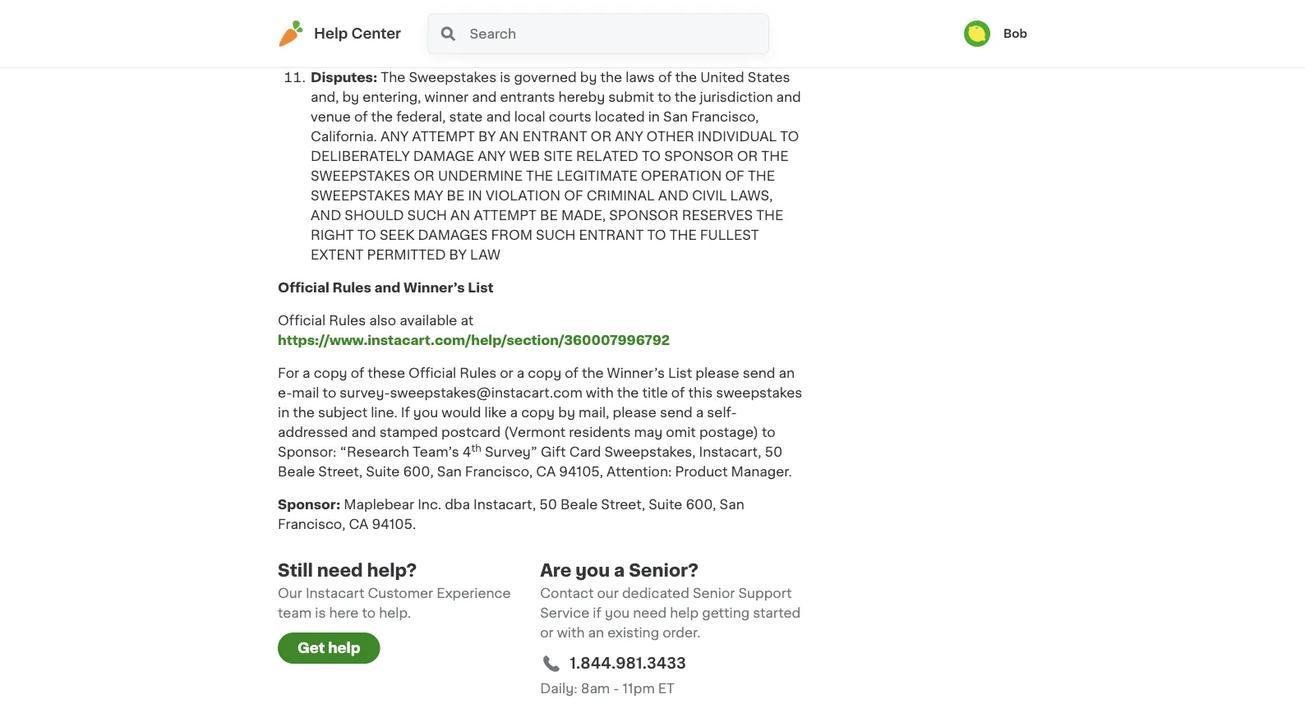 Task type: locate. For each thing, give the bounding box(es) containing it.
by
[[478, 130, 496, 143], [449, 248, 467, 261]]

by down 'state'
[[478, 130, 496, 143]]

any
[[381, 130, 409, 143], [615, 130, 643, 143], [478, 150, 506, 163]]

50 inside maplebear inc. dba instacart, 50 beale street, suite 600, san francisco, ca 94105.
[[539, 498, 557, 511]]

1 vertical spatial such
[[536, 229, 576, 242]]

the
[[761, 150, 789, 163], [526, 169, 553, 182], [748, 169, 775, 182], [756, 209, 784, 222], [670, 229, 697, 242]]

1 horizontal spatial is
[[500, 71, 511, 84]]

and up right
[[311, 209, 341, 222]]

such
[[407, 209, 447, 222], [536, 229, 576, 242]]

francisco, up still at the left of the page
[[278, 518, 346, 531]]

suite
[[366, 465, 400, 478], [649, 498, 683, 511]]

official inside the official rules also available at https://www.instacart.com/help/section/360007996792
[[278, 314, 326, 327]]

bob
[[1004, 28, 1028, 39]]

at
[[461, 314, 474, 327]]

be
[[447, 189, 465, 202], [540, 209, 558, 222]]

need down dedicated
[[633, 607, 667, 620]]

you right if
[[605, 607, 630, 620]]

entrants
[[500, 90, 555, 104]]

san
[[663, 110, 688, 123], [437, 465, 462, 478], [720, 498, 745, 511]]

fullest
[[700, 229, 759, 242]]

rules inside the official rules also available at https://www.instacart.com/help/section/360007996792
[[329, 314, 366, 327]]

1 vertical spatial beale
[[561, 498, 598, 511]]

1 vertical spatial rules
[[329, 314, 366, 327]]

0 vertical spatial sweepstakes
[[311, 169, 410, 182]]

0 horizontal spatial any
[[381, 130, 409, 143]]

permitted
[[367, 248, 446, 261]]

list down law
[[468, 281, 494, 294]]

0 vertical spatial sponsor
[[664, 150, 734, 163]]

is left here
[[315, 607, 326, 620]]

sweepstakes
[[716, 386, 803, 400]]

or inside for a copy of these official rules or a copy of the winner's list please send an e-mail to survey-sweepstakes@instacart.com with the title of this sweepstakes in the subject line. if you would like a copy by mail, please send a self- addressed and stamped postcard (vermont residents may omit postage) to sponsor: "research team's 4
[[500, 367, 513, 380]]

rules left also
[[329, 314, 366, 327]]

disputes:
[[311, 71, 378, 84]]

th survey" gift card sweepstakes, instacart, 50 beale street, suite 600, san francisco, ca 94105, attention: product manager.
[[278, 443, 792, 478]]

1 vertical spatial and
[[311, 209, 341, 222]]

1 vertical spatial list
[[668, 367, 692, 380]]

1 horizontal spatial help
[[670, 607, 699, 620]]

entrant
[[523, 130, 587, 143], [579, 229, 644, 242]]

1 horizontal spatial 50
[[765, 446, 783, 459]]

subject
[[318, 406, 368, 419]]

help center
[[314, 27, 401, 41]]

beale down 94105, at the left
[[561, 498, 598, 511]]

by left mail,
[[558, 406, 575, 419]]

survey-
[[340, 386, 390, 400]]

1 horizontal spatial san
[[663, 110, 688, 123]]

0 horizontal spatial 50
[[539, 498, 557, 511]]

team
[[278, 607, 312, 620]]

attempt
[[412, 130, 475, 143], [474, 209, 537, 222]]

0 horizontal spatial such
[[407, 209, 447, 222]]

0 vertical spatial street,
[[318, 465, 363, 478]]

0 horizontal spatial francisco,
[[278, 518, 346, 531]]

1 horizontal spatial an
[[499, 130, 519, 143]]

sponsor: down addressed
[[278, 446, 337, 459]]

and up the "research at bottom
[[351, 426, 376, 439]]

94105,
[[559, 465, 603, 478]]

of up survey-
[[351, 367, 364, 380]]

1 vertical spatial san
[[437, 465, 462, 478]]

in down the e-
[[278, 406, 290, 419]]

1 horizontal spatial or
[[540, 626, 554, 640]]

0 horizontal spatial please
[[613, 406, 657, 419]]

beale down addressed
[[278, 465, 315, 478]]

attempt up damage
[[412, 130, 475, 143]]

0 vertical spatial is
[[500, 71, 511, 84]]

0 vertical spatial help
[[670, 607, 699, 620]]

you up our
[[576, 562, 610, 579]]

by
[[580, 71, 597, 84], [342, 90, 359, 104], [558, 406, 575, 419]]

2 horizontal spatial or
[[737, 150, 758, 163]]

list up this
[[668, 367, 692, 380]]

1 horizontal spatial in
[[648, 110, 660, 123]]

sponsor
[[664, 150, 734, 163], [609, 209, 679, 222]]

help right get
[[328, 642, 360, 656]]

0 horizontal spatial street,
[[318, 465, 363, 478]]

0 vertical spatial francisco,
[[692, 110, 759, 123]]

damages
[[418, 229, 488, 242]]

sponsor: up still at the left of the page
[[278, 498, 340, 511]]

50 down th survey" gift card sweepstakes, instacart, 50 beale street, suite 600, san francisco, ca 94105, attention: product manager. on the bottom of the page
[[539, 498, 557, 511]]

of up residents
[[565, 367, 579, 380]]

1 vertical spatial official
[[278, 314, 326, 327]]

and left local
[[486, 110, 511, 123]]

of up made,
[[564, 189, 583, 202]]

federal,
[[396, 110, 446, 123]]

0 vertical spatial official
[[278, 281, 329, 294]]

laws
[[626, 71, 655, 84]]

maplebear
[[344, 498, 414, 511]]

sweepstakes down 'deliberately'
[[311, 169, 410, 182]]

rules down extent
[[333, 281, 371, 294]]

stamped
[[380, 426, 438, 439]]

sponsor up operation
[[664, 150, 734, 163]]

send
[[743, 367, 776, 380], [660, 406, 693, 419]]

list
[[468, 281, 494, 294], [668, 367, 692, 380]]

to right postage)
[[762, 426, 776, 439]]

0 horizontal spatial help
[[328, 642, 360, 656]]

https://www.instacart.com/help/section/360007996792 link
[[278, 334, 670, 347]]

1 vertical spatial an
[[588, 626, 604, 640]]

and up 'state'
[[472, 90, 497, 104]]

0 vertical spatial an
[[779, 367, 795, 380]]

a right like
[[510, 406, 518, 419]]

here
[[329, 607, 359, 620]]

francisco, inside 'the sweepstakes is governed by the laws of the united states and, by entering, winner and entrants hereby submit to the jurisdiction and venue of the federal, state and local courts located in san francisco, california. any attempt by an entrant or any other individual to deliberately damage any web site related to sponsor or the sweepstakes or undermine the legitimate operation of the sweepstakes may be in violation of criminal and civil laws, and should such an attempt be made, sponsor reserves the right to seek damages from such entrant to the fullest extent permitted by law'
[[692, 110, 759, 123]]

courts
[[549, 110, 592, 123]]

street,
[[318, 465, 363, 478], [601, 498, 645, 511]]

600, down 'product'
[[686, 498, 716, 511]]

help inside button
[[328, 642, 360, 656]]

1 vertical spatial instacart,
[[474, 498, 536, 511]]

a up our
[[614, 562, 625, 579]]

2 vertical spatial san
[[720, 498, 745, 511]]

winner's up available
[[404, 281, 465, 294]]

and down states
[[776, 90, 801, 104]]

is inside still need help? our instacart customer experience team is here to help.
[[315, 607, 326, 620]]

to inside still need help? our instacart customer experience team is here to help.
[[362, 607, 376, 620]]

0 horizontal spatial san
[[437, 465, 462, 478]]

sweepstakes up should
[[311, 189, 410, 202]]

0 vertical spatial you
[[413, 406, 438, 419]]

may
[[634, 426, 663, 439]]

1 horizontal spatial with
[[586, 386, 614, 400]]

0 vertical spatial 600,
[[403, 465, 434, 478]]

1 vertical spatial send
[[660, 406, 693, 419]]

0 vertical spatial winner's
[[404, 281, 465, 294]]

governed
[[514, 71, 577, 84]]

1 horizontal spatial winner's
[[607, 367, 665, 380]]

street, down the "research at bottom
[[318, 465, 363, 478]]

or
[[591, 130, 612, 143], [737, 150, 758, 163], [414, 169, 435, 182]]

francisco, down jurisdiction
[[692, 110, 759, 123]]

an up damages
[[451, 209, 470, 222]]

0 horizontal spatial an
[[451, 209, 470, 222]]

1 vertical spatial ca
[[349, 518, 369, 531]]

instacart, right dba
[[474, 498, 536, 511]]

an up sweepstakes
[[779, 367, 795, 380]]

et
[[658, 682, 675, 695]]

francisco, down survey"
[[465, 465, 533, 478]]

ca down the gift
[[536, 465, 556, 478]]

1 vertical spatial is
[[315, 607, 326, 620]]

1 vertical spatial or
[[540, 626, 554, 640]]

1 horizontal spatial need
[[633, 607, 667, 620]]

1 vertical spatial help
[[328, 642, 360, 656]]

rules
[[333, 281, 371, 294], [329, 314, 366, 327], [460, 367, 497, 380]]

1 vertical spatial of
[[564, 189, 583, 202]]

may
[[414, 189, 443, 202]]

need up instacart
[[317, 562, 363, 579]]

is up entrants
[[500, 71, 511, 84]]

francisco, inside th survey" gift card sweepstakes, instacart, 50 beale street, suite 600, san francisco, ca 94105, attention: product manager.
[[465, 465, 533, 478]]

0 horizontal spatial in
[[278, 406, 290, 419]]

get help
[[298, 642, 360, 656]]

state
[[449, 110, 483, 123]]

0 horizontal spatial by
[[449, 248, 467, 261]]

0 horizontal spatial suite
[[366, 465, 400, 478]]

an inside for a copy of these official rules or a copy of the winner's list please send an e-mail to survey-sweepstakes@instacart.com with the title of this sweepstakes in the subject line. if you would like a copy by mail, please send a self- addressed and stamped postcard (vermont residents may omit postage) to sponsor: "research team's 4
[[779, 367, 795, 380]]

0 vertical spatial such
[[407, 209, 447, 222]]

any down the federal, at top
[[381, 130, 409, 143]]

with inside are you a senior? contact our dedicated senior support service if you need help getting started or with an existing order.
[[557, 626, 585, 640]]

in inside for a copy of these official rules or a copy of the winner's list please send an e-mail to survey-sweepstakes@instacart.com with the title of this sweepstakes in the subject line. if you would like a copy by mail, please send a self- addressed and stamped postcard (vermont residents may omit postage) to sponsor: "research team's 4
[[278, 406, 290, 419]]

4
[[463, 446, 471, 459]]

official rules and winner's list
[[278, 281, 494, 294]]

street, inside th survey" gift card sweepstakes, instacart, 50 beale street, suite 600, san francisco, ca 94105, attention: product manager.
[[318, 465, 363, 478]]

other
[[647, 130, 694, 143]]

help up order.
[[670, 607, 699, 620]]

0 vertical spatial sponsor:
[[278, 446, 337, 459]]

need
[[317, 562, 363, 579], [633, 607, 667, 620]]

0 vertical spatial instacart,
[[699, 446, 762, 459]]

send up sweepstakes
[[743, 367, 776, 380]]

get
[[298, 642, 325, 656]]

winner's up title at the bottom of the page
[[607, 367, 665, 380]]

or up the may
[[414, 169, 435, 182]]

san up the other
[[663, 110, 688, 123]]

1 horizontal spatial an
[[779, 367, 795, 380]]

or up related
[[591, 130, 612, 143]]

available
[[400, 314, 457, 327]]

with up mail,
[[586, 386, 614, 400]]

suite down attention:
[[649, 498, 683, 511]]

0 vertical spatial beale
[[278, 465, 315, 478]]

0 vertical spatial ca
[[536, 465, 556, 478]]

postage)
[[699, 426, 759, 439]]

seek
[[380, 229, 415, 242]]

also
[[369, 314, 396, 327]]

suite inside maplebear inc. dba instacart, 50 beale street, suite 600, san francisco, ca 94105.
[[649, 498, 683, 511]]

of up laws,
[[725, 169, 745, 182]]

0 horizontal spatial of
[[564, 189, 583, 202]]

0 vertical spatial of
[[725, 169, 745, 182]]

copy
[[314, 367, 347, 380], [528, 367, 562, 380], [521, 406, 555, 419]]

or down individual
[[737, 150, 758, 163]]

san inside maplebear inc. dba instacart, 50 beale street, suite 600, san francisco, ca 94105.
[[720, 498, 745, 511]]

such down the may
[[407, 209, 447, 222]]

to down should
[[357, 229, 376, 242]]

0 vertical spatial be
[[447, 189, 465, 202]]

an
[[499, 130, 519, 143], [451, 209, 470, 222]]

2 vertical spatial official
[[409, 367, 456, 380]]

san inside 'the sweepstakes is governed by the laws of the united states and, by entering, winner and entrants hereby submit to the jurisdiction and venue of the federal, state and local courts located in san francisco, california. any attempt by an entrant or any other individual to deliberately damage any web site related to sponsor or the sweepstakes or undermine the legitimate operation of the sweepstakes may be in violation of criminal and civil laws, and should such an attempt be made, sponsor reserves the right to seek damages from such entrant to the fullest extent permitted by law'
[[663, 110, 688, 123]]

sponsor: inside for a copy of these official rules or a copy of the winner's list please send an e-mail to survey-sweepstakes@instacart.com with the title of this sweepstakes in the subject line. if you would like a copy by mail, please send a self- addressed and stamped postcard (vermont residents may omit postage) to sponsor: "research team's 4
[[278, 446, 337, 459]]

to right individual
[[780, 130, 799, 143]]

1 sponsor: from the top
[[278, 446, 337, 459]]

is
[[500, 71, 511, 84], [315, 607, 326, 620]]

1 vertical spatial need
[[633, 607, 667, 620]]

official down extent
[[278, 281, 329, 294]]

0 horizontal spatial winner's
[[404, 281, 465, 294]]

product
[[675, 465, 728, 478]]

0 vertical spatial rules
[[333, 281, 371, 294]]

official for official rules and winner's list
[[278, 281, 329, 294]]

local
[[514, 110, 546, 123]]

1 horizontal spatial of
[[725, 169, 745, 182]]

2 vertical spatial by
[[558, 406, 575, 419]]

1 vertical spatial by
[[449, 248, 467, 261]]

e-
[[278, 386, 292, 400]]

dba
[[445, 498, 470, 511]]

sponsor down criminal
[[609, 209, 679, 222]]

0 horizontal spatial or
[[500, 367, 513, 380]]

2 sponsor: from the top
[[278, 498, 340, 511]]

1 sweepstakes from the top
[[311, 169, 410, 182]]

1 horizontal spatial suite
[[649, 498, 683, 511]]

with down service
[[557, 626, 585, 640]]

still
[[278, 562, 313, 579]]

0 vertical spatial san
[[663, 110, 688, 123]]

1 horizontal spatial be
[[540, 209, 558, 222]]

beale
[[278, 465, 315, 478], [561, 498, 598, 511]]

such down made,
[[536, 229, 576, 242]]

2 vertical spatial francisco,
[[278, 518, 346, 531]]

ca down maplebear
[[349, 518, 369, 531]]

1 horizontal spatial list
[[668, 367, 692, 380]]

2 vertical spatial rules
[[460, 367, 497, 380]]

1 horizontal spatial francisco,
[[465, 465, 533, 478]]

a right for
[[303, 367, 310, 380]]

official up for
[[278, 314, 326, 327]]

instacart, down postage)
[[699, 446, 762, 459]]

send up omit
[[660, 406, 693, 419]]

to down the other
[[642, 150, 661, 163]]

be left in
[[447, 189, 465, 202]]

8am
[[581, 682, 610, 695]]

by down disputes:
[[342, 90, 359, 104]]

1 vertical spatial or
[[737, 150, 758, 163]]

sponsor:
[[278, 446, 337, 459], [278, 498, 340, 511]]

damage
[[413, 150, 474, 163]]

1 vertical spatial sponsor:
[[278, 498, 340, 511]]

0 horizontal spatial with
[[557, 626, 585, 640]]

600, down team's
[[403, 465, 434, 478]]

2 vertical spatial you
[[605, 607, 630, 620]]

be down violation
[[540, 209, 558, 222]]

and down operation
[[658, 189, 689, 202]]

by up hereby
[[580, 71, 597, 84]]

san down 'manager.'
[[720, 498, 745, 511]]

0 horizontal spatial an
[[588, 626, 604, 640]]

rules up sweepstakes@instacart.com
[[460, 367, 497, 380]]

are
[[540, 562, 572, 579]]

or down service
[[540, 626, 554, 640]]

0 horizontal spatial instacart,
[[474, 498, 536, 511]]

street, down attention:
[[601, 498, 645, 511]]

web
[[509, 150, 540, 163]]

help
[[670, 607, 699, 620], [328, 642, 360, 656]]

attempt up 'from'
[[474, 209, 537, 222]]

entrant up 'site'
[[523, 130, 587, 143]]

started
[[753, 607, 801, 620]]

1 horizontal spatial or
[[591, 130, 612, 143]]

of
[[725, 169, 745, 182], [564, 189, 583, 202]]

Search search field
[[468, 14, 769, 53]]

to right here
[[362, 607, 376, 620]]

0 vertical spatial suite
[[366, 465, 400, 478]]

0 vertical spatial with
[[586, 386, 614, 400]]

2 horizontal spatial san
[[720, 498, 745, 511]]

please up this
[[696, 367, 740, 380]]

suite down the "research at bottom
[[366, 465, 400, 478]]

0 horizontal spatial need
[[317, 562, 363, 579]]

francisco,
[[692, 110, 759, 123], [465, 465, 533, 478], [278, 518, 346, 531]]

1 horizontal spatial street,
[[601, 498, 645, 511]]

sweepstakes,
[[605, 446, 696, 459]]

0 horizontal spatial 600,
[[403, 465, 434, 478]]

1 vertical spatial 600,
[[686, 498, 716, 511]]



Task type: describe. For each thing, give the bounding box(es) containing it.
attention:
[[607, 465, 672, 478]]

our
[[278, 587, 302, 600]]

1.844.981.3433
[[570, 657, 686, 671]]

center
[[351, 27, 401, 41]]

600, inside maplebear inc. dba instacart, 50 beale street, suite 600, san francisco, ca 94105.
[[686, 498, 716, 511]]

survey"
[[485, 446, 538, 459]]

need inside still need help? our instacart customer experience team is here to help.
[[317, 562, 363, 579]]

ca inside th survey" gift card sweepstakes, instacart, 50 beale street, suite 600, san francisco, ca 94105, attention: product manager.
[[536, 465, 556, 478]]

ca inside maplebear inc. dba instacart, 50 beale street, suite 600, san francisco, ca 94105.
[[349, 518, 369, 531]]

0 horizontal spatial or
[[414, 169, 435, 182]]

get help button
[[278, 633, 380, 664]]

from
[[491, 229, 533, 242]]

0 horizontal spatial list
[[468, 281, 494, 294]]

self-
[[707, 406, 737, 419]]

you inside for a copy of these official rules or a copy of the winner's list please send an e-mail to survey-sweepstakes@instacart.com with the title of this sweepstakes in the subject line. if you would like a copy by mail, please send a self- addressed and stamped postcard (vermont residents may omit postage) to sponsor: "research team's 4
[[413, 406, 438, 419]]

1 horizontal spatial such
[[536, 229, 576, 242]]

1.844.981.3433 link
[[570, 653, 686, 675]]

existing
[[608, 626, 659, 640]]

operation
[[641, 169, 722, 182]]

1 horizontal spatial send
[[743, 367, 776, 380]]

https://www.instacart.com/help/section/360007996792
[[278, 334, 670, 347]]

is inside 'the sweepstakes is governed by the laws of the united states and, by entering, winner and entrants hereby submit to the jurisdiction and venue of the federal, state and local courts located in san francisco, california. any attempt by an entrant or any other individual to deliberately damage any web site related to sponsor or the sweepstakes or undermine the legitimate operation of the sweepstakes may be in violation of criminal and civil laws, and should such an attempt be made, sponsor reserves the right to seek damages from such entrant to the fullest extent permitted by law'
[[500, 71, 511, 84]]

if
[[593, 607, 602, 620]]

0 horizontal spatial and
[[311, 209, 341, 222]]

the left united
[[675, 71, 697, 84]]

0 horizontal spatial be
[[447, 189, 465, 202]]

"research
[[340, 446, 409, 459]]

2 horizontal spatial by
[[580, 71, 597, 84]]

submit
[[609, 90, 654, 104]]

or inside are you a senior? contact our dedicated senior support service if you need help getting started or with an existing order.
[[540, 626, 554, 640]]

reserves
[[682, 209, 753, 222]]

francisco, inside maplebear inc. dba instacart, 50 beale street, suite 600, san francisco, ca 94105.
[[278, 518, 346, 531]]

to down criminal
[[647, 229, 666, 242]]

the down web
[[526, 169, 553, 182]]

2 sweepstakes from the top
[[311, 189, 410, 202]]

a down this
[[696, 406, 704, 419]]

california.
[[311, 130, 377, 143]]

user avatar image
[[964, 21, 990, 47]]

1 vertical spatial please
[[613, 406, 657, 419]]

still need help? our instacart customer experience team is here to help.
[[278, 562, 511, 620]]

sweepstakes
[[409, 71, 497, 84]]

the down individual
[[761, 150, 789, 163]]

with inside for a copy of these official rules or a copy of the winner's list please send an e-mail to survey-sweepstakes@instacart.com with the title of this sweepstakes in the subject line. if you would like a copy by mail, please send a self- addressed and stamped postcard (vermont residents may omit postage) to sponsor: "research team's 4
[[586, 386, 614, 400]]

th
[[471, 443, 482, 453]]

1 vertical spatial entrant
[[579, 229, 644, 242]]

gift
[[541, 446, 566, 459]]

by inside for a copy of these official rules or a copy of the winner's list please send an e-mail to survey-sweepstakes@instacart.com with the title of this sweepstakes in the subject line. if you would like a copy by mail, please send a self- addressed and stamped postcard (vermont residents may omit postage) to sponsor: "research team's 4
[[558, 406, 575, 419]]

instacart, inside th survey" gift card sweepstakes, instacart, 50 beale street, suite 600, san francisco, ca 94105, attention: product manager.
[[699, 446, 762, 459]]

-
[[613, 682, 619, 695]]

site
[[544, 150, 573, 163]]

official for official rules also available at https://www.instacart.com/help/section/360007996792
[[278, 314, 326, 327]]

and,
[[311, 90, 339, 104]]

to up subject
[[323, 386, 336, 400]]

team's
[[413, 446, 459, 459]]

street, inside maplebear inc. dba instacart, 50 beale street, suite 600, san francisco, ca 94105.
[[601, 498, 645, 511]]

0 vertical spatial and
[[658, 189, 689, 202]]

a inside are you a senior? contact our dedicated senior support service if you need help getting started or with an existing order.
[[614, 562, 625, 579]]

card
[[569, 446, 601, 459]]

sweepstakes@instacart.com
[[390, 386, 583, 400]]

official rules also available at https://www.instacart.com/help/section/360007996792
[[278, 314, 670, 347]]

winner
[[425, 90, 469, 104]]

violation
[[486, 189, 561, 202]]

this
[[688, 386, 713, 400]]

entering,
[[363, 90, 421, 104]]

the down 'entering,'
[[371, 110, 393, 123]]

rules for and
[[333, 281, 371, 294]]

11pm
[[623, 682, 655, 695]]

suite inside th survey" gift card sweepstakes, instacart, 50 beale street, suite 600, san francisco, ca 94105, attention: product manager.
[[366, 465, 400, 478]]

laws,
[[730, 189, 773, 202]]

the down laws,
[[756, 209, 784, 222]]

senior
[[693, 587, 735, 600]]

and inside for a copy of these official rules or a copy of the winner's list please send an e-mail to survey-sweepstakes@instacart.com with the title of this sweepstakes in the subject line. if you would like a copy by mail, please send a self- addressed and stamped postcard (vermont residents may omit postage) to sponsor: "research team's 4
[[351, 426, 376, 439]]

of left this
[[671, 386, 685, 400]]

need inside are you a senior? contact our dedicated senior support service if you need help getting started or with an existing order.
[[633, 607, 667, 620]]

0 vertical spatial by
[[478, 130, 496, 143]]

for a copy of these official rules or a copy of the winner's list please send an e-mail to survey-sweepstakes@instacart.com with the title of this sweepstakes in the subject line. if you would like a copy by mail, please send a self- addressed and stamped postcard (vermont residents may omit postage) to sponsor: "research team's 4
[[278, 367, 803, 459]]

1 vertical spatial be
[[540, 209, 558, 222]]

san inside th survey" gift card sweepstakes, instacart, 50 beale street, suite 600, san francisco, ca 94105, attention: product manager.
[[437, 465, 462, 478]]

venue
[[311, 110, 351, 123]]

help inside are you a senior? contact our dedicated senior support service if you need help getting started or with an existing order.
[[670, 607, 699, 620]]

instacart, inside maplebear inc. dba instacart, 50 beale street, suite 600, san francisco, ca 94105.
[[474, 498, 536, 511]]

0 vertical spatial attempt
[[412, 130, 475, 143]]

order.
[[663, 626, 701, 640]]

states
[[748, 71, 790, 84]]

like
[[485, 406, 507, 419]]

and up also
[[375, 281, 401, 294]]

of right the "laws"
[[658, 71, 672, 84]]

experience
[[437, 587, 511, 600]]

related
[[576, 150, 639, 163]]

the down mail
[[293, 406, 315, 419]]

individual
[[698, 130, 777, 143]]

the down reserves
[[670, 229, 697, 242]]

mail,
[[579, 406, 609, 419]]

the up the other
[[675, 90, 697, 104]]

customer
[[368, 587, 433, 600]]

contact
[[540, 587, 594, 600]]

manager.
[[731, 465, 792, 478]]

beale inside maplebear inc. dba instacart, 50 beale street, suite 600, san francisco, ca 94105.
[[561, 498, 598, 511]]

help center link
[[278, 21, 401, 47]]

addressed
[[278, 426, 348, 439]]

bob link
[[964, 21, 1028, 47]]

for
[[278, 367, 299, 380]]

0 horizontal spatial by
[[342, 90, 359, 104]]

our
[[597, 587, 619, 600]]

0 vertical spatial please
[[696, 367, 740, 380]]

would
[[442, 406, 481, 419]]

in inside 'the sweepstakes is governed by the laws of the united states and, by entering, winner and entrants hereby submit to the jurisdiction and venue of the federal, state and local courts located in san francisco, california. any attempt by an entrant or any other individual to deliberately damage any web site related to sponsor or the sweepstakes or undermine the legitimate operation of the sweepstakes may be in violation of criminal and civil laws, and should such an attempt be made, sponsor reserves the right to seek damages from such entrant to the fullest extent permitted by law'
[[648, 110, 660, 123]]

law
[[470, 248, 501, 261]]

rules for also
[[329, 314, 366, 327]]

(vermont
[[504, 426, 566, 439]]

the
[[381, 71, 406, 84]]

maplebear inc. dba instacart, 50 beale street, suite 600, san francisco, ca 94105.
[[278, 498, 745, 531]]

rules inside for a copy of these official rules or a copy of the winner's list please send an e-mail to survey-sweepstakes@instacart.com with the title of this sweepstakes in the subject line. if you would like a copy by mail, please send a self- addressed and stamped postcard (vermont residents may omit postage) to sponsor: "research team's 4
[[460, 367, 497, 380]]

of up california.
[[354, 110, 368, 123]]

a up sweepstakes@instacart.com
[[517, 367, 525, 380]]

omit
[[666, 426, 696, 439]]

1 vertical spatial you
[[576, 562, 610, 579]]

1 horizontal spatial any
[[478, 150, 506, 163]]

these
[[368, 367, 405, 380]]

jurisdiction
[[700, 90, 773, 104]]

the up laws,
[[748, 169, 775, 182]]

0 vertical spatial entrant
[[523, 130, 587, 143]]

1 vertical spatial sponsor
[[609, 209, 679, 222]]

an inside are you a senior? contact our dedicated senior support service if you need help getting started or with an existing order.
[[588, 626, 604, 640]]

right
[[311, 229, 354, 242]]

50 inside th survey" gift card sweepstakes, instacart, 50 beale street, suite 600, san francisco, ca 94105, attention: product manager.
[[765, 446, 783, 459]]

getting
[[702, 607, 750, 620]]

official inside for a copy of these official rules or a copy of the winner's list please send an e-mail to survey-sweepstakes@instacart.com with the title of this sweepstakes in the subject line. if you would like a copy by mail, please send a self- addressed and stamped postcard (vermont residents may omit postage) to sponsor: "research team's 4
[[409, 367, 456, 380]]

the left title at the bottom of the page
[[617, 386, 639, 400]]

daily:
[[540, 682, 578, 695]]

the up mail,
[[582, 367, 604, 380]]

to inside 'the sweepstakes is governed by the laws of the united states and, by entering, winner and entrants hereby submit to the jurisdiction and venue of the federal, state and local courts located in san francisco, california. any attempt by an entrant or any other individual to deliberately damage any web site related to sponsor or the sweepstakes or undermine the legitimate operation of the sweepstakes may be in violation of criminal and civil laws, and should such an attempt be made, sponsor reserves the right to seek damages from such entrant to the fullest extent permitted by law'
[[658, 90, 671, 104]]

united
[[701, 71, 745, 84]]

1 vertical spatial attempt
[[474, 209, 537, 222]]

the up submit
[[601, 71, 622, 84]]

the sweepstakes is governed by the laws of the united states and, by entering, winner and entrants hereby submit to the jurisdiction and venue of the federal, state and local courts located in san francisco, california. any attempt by an entrant or any other individual to deliberately damage any web site related to sponsor or the sweepstakes or undermine the legitimate operation of the sweepstakes may be in violation of criminal and civil laws, and should such an attempt be made, sponsor reserves the right to seek damages from such entrant to the fullest extent permitted by law
[[311, 71, 801, 261]]

service
[[540, 607, 590, 620]]

list inside for a copy of these official rules or a copy of the winner's list please send an e-mail to survey-sweepstakes@instacart.com with the title of this sweepstakes in the subject line. if you would like a copy by mail, please send a self- addressed and stamped postcard (vermont residents may omit postage) to sponsor: "research team's 4
[[668, 367, 692, 380]]

support
[[739, 587, 792, 600]]

daily: 8am - 11pm et
[[540, 682, 675, 695]]

winner's inside for a copy of these official rules or a copy of the winner's list please send an e-mail to survey-sweepstakes@instacart.com with the title of this sweepstakes in the subject line. if you would like a copy by mail, please send a self- addressed and stamped postcard (vermont residents may omit postage) to sponsor: "research team's 4
[[607, 367, 665, 380]]

600, inside th survey" gift card sweepstakes, instacart, 50 beale street, suite 600, san francisco, ca 94105, attention: product manager.
[[403, 465, 434, 478]]

help.
[[379, 607, 411, 620]]

civil
[[692, 189, 727, 202]]

deliberately
[[311, 150, 410, 163]]

beale inside th survey" gift card sweepstakes, instacart, 50 beale street, suite 600, san francisco, ca 94105, attention: product manager.
[[278, 465, 315, 478]]

instacart image
[[278, 21, 304, 47]]

2 horizontal spatial any
[[615, 130, 643, 143]]

in
[[468, 189, 482, 202]]



Task type: vqa. For each thing, say whether or not it's contained in the screenshot.
min's Raley's
no



